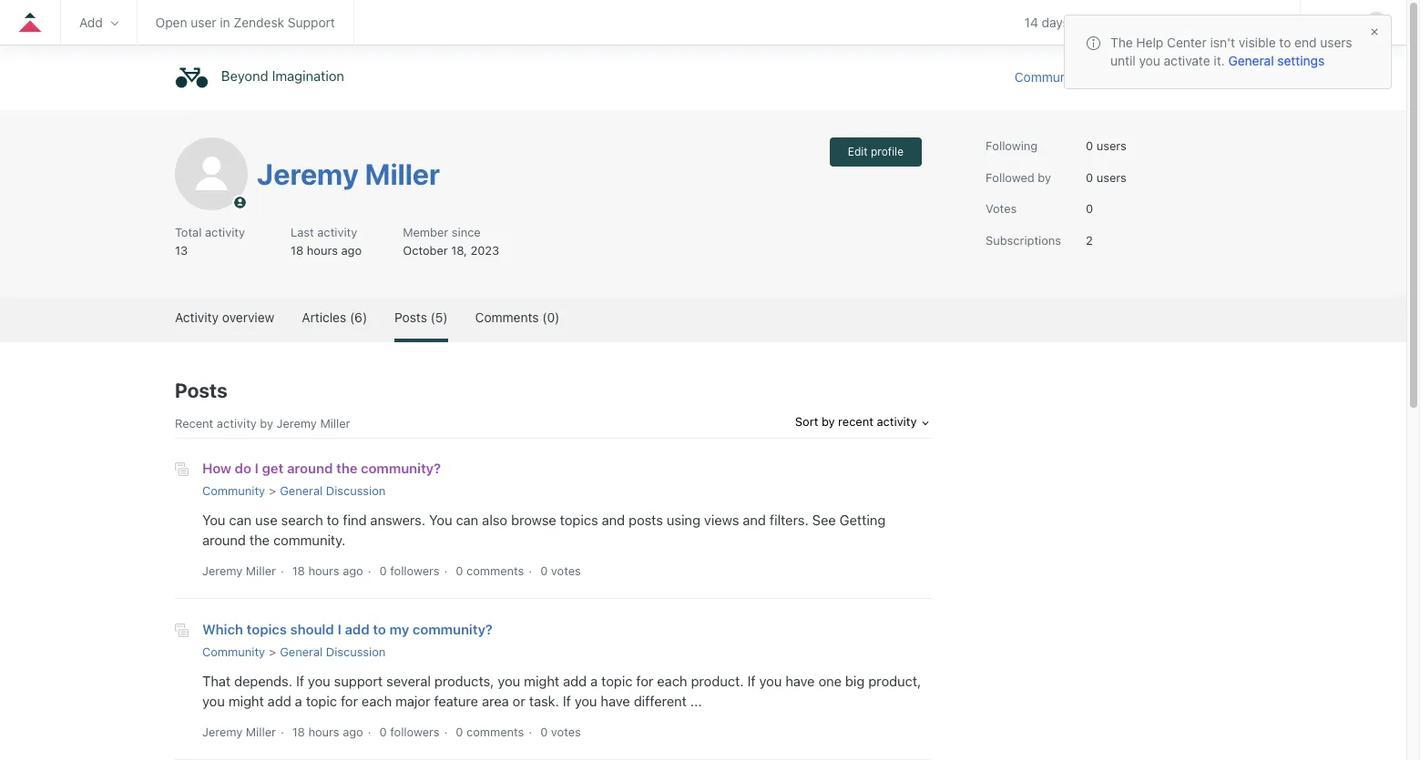 Task type: vqa. For each thing, say whether or not it's contained in the screenshot.
(6)
yes



Task type: describe. For each thing, give the bounding box(es) containing it.
topics inside you can use search to find answers. you can also browse topics and posts using views and filters. see getting around the community.
[[560, 512, 598, 528]]

articles
[[302, 310, 346, 325]]

community.
[[273, 532, 345, 549]]

subscriptions
[[986, 233, 1061, 247]]

it.
[[1214, 53, 1225, 68]]

task.
[[529, 693, 559, 710]]

0 horizontal spatial each
[[362, 693, 392, 710]]

recent
[[175, 416, 213, 431]]

0 vertical spatial community
[[1015, 69, 1082, 84]]

member since october 18, 2023
[[403, 225, 499, 257]]

settings
[[1278, 53, 1325, 68]]

zendesk
[[234, 14, 284, 30]]

14 days left in trial. buy now
[[1025, 15, 1190, 30]]

to for add
[[373, 621, 386, 638]]

0 horizontal spatial might
[[228, 693, 264, 710]]

1 horizontal spatial have
[[786, 673, 815, 689]]

general discussion link for around
[[280, 484, 386, 499]]

discussion for the
[[326, 484, 386, 499]]

big
[[845, 673, 865, 689]]

admin
[[1246, 14, 1282, 30]]

browse
[[511, 512, 556, 528]]

general settings link
[[1228, 53, 1325, 68]]

isn't
[[1210, 35, 1235, 50]]

1 horizontal spatial a
[[590, 673, 598, 689]]

18,
[[451, 243, 467, 257]]

discussion for to
[[326, 645, 386, 660]]

open user in zendesk support link
[[155, 14, 335, 30]]

several
[[386, 673, 431, 689]]

sort
[[795, 415, 818, 429]]

answers.
[[370, 512, 425, 528]]

followed by
[[986, 170, 1051, 184]]

profile
[[871, 145, 904, 159]]

jeremy down that
[[202, 725, 243, 739]]

jeremy up get
[[277, 416, 317, 431]]

by for sort
[[822, 415, 835, 429]]

2 horizontal spatial if
[[748, 673, 756, 689]]

comments for might
[[466, 725, 524, 739]]

18 hours ago for search
[[292, 564, 363, 578]]

general for you can use search to find answers. you can also browse topics and posts using views and filters. see getting around the community.
[[280, 484, 323, 499]]

total activity 13
[[175, 225, 245, 257]]

views
[[704, 512, 739, 528]]

until
[[1111, 53, 1136, 68]]

miller up how do i get around the community?
[[320, 416, 350, 431]]

jeremy miller down use
[[202, 564, 276, 578]]

hours inside last activity 18 hours ago
[[307, 243, 338, 257]]

now
[[1165, 15, 1190, 30]]

general discussion link for add
[[280, 645, 386, 660]]

hours for add
[[308, 725, 339, 739]]

followers for products,
[[390, 725, 440, 739]]

beyond imagination help center home page image
[[175, 61, 209, 95]]

support
[[288, 14, 335, 30]]

following
[[986, 138, 1038, 153]]

0 horizontal spatial a
[[295, 693, 302, 710]]

1 and from the left
[[602, 512, 625, 528]]

0 vertical spatial each
[[657, 673, 687, 689]]

ago inside last activity 18 hours ago
[[341, 243, 362, 257]]

area
[[482, 693, 509, 710]]

1 horizontal spatial i
[[338, 621, 341, 638]]

user
[[191, 14, 216, 30]]

getting
[[840, 512, 886, 528]]

buy now link
[[1140, 15, 1190, 30]]

18 for should
[[292, 725, 305, 739]]

votes
[[986, 201, 1017, 216]]

to inside you can use search to find answers. you can also browse topics and posts using views and filters. see getting around the community.
[[327, 512, 339, 528]]

activate
[[1164, 53, 1210, 68]]

0 comments for can
[[456, 564, 524, 578]]

0 followers for products,
[[379, 725, 440, 739]]

2
[[1086, 233, 1093, 247]]

0 users for following
[[1086, 138, 1127, 153]]

2 and from the left
[[743, 512, 766, 528]]

by for followed
[[1038, 170, 1051, 184]]

center
[[1167, 35, 1207, 50]]

2023
[[470, 243, 499, 257]]

edit
[[848, 145, 868, 159]]

1 horizontal spatial for
[[636, 673, 654, 689]]

navigation containing add
[[0, 0, 1407, 50]]

activity inside popup button
[[877, 415, 917, 429]]

activity for last activity 18 hours ago
[[317, 225, 357, 240]]

visible
[[1239, 35, 1276, 50]]

votes for browse
[[551, 564, 581, 578]]

one
[[819, 673, 842, 689]]

imagination
[[272, 68, 344, 84]]

left
[[1073, 15, 1092, 30]]

you inside the help center isn't visible to end users until you activate it.
[[1139, 53, 1160, 68]]

products,
[[434, 673, 494, 689]]

buy
[[1140, 15, 1162, 30]]

october
[[403, 243, 448, 257]]

activity for total activity 13
[[205, 225, 245, 240]]

0 horizontal spatial if
[[296, 673, 304, 689]]

recent
[[838, 415, 874, 429]]

0 horizontal spatial have
[[601, 693, 630, 710]]

0 vertical spatial general
[[1228, 53, 1274, 68]]

13
[[175, 243, 188, 257]]

miller down depends. at the bottom of the page
[[246, 725, 276, 739]]

0 comments for might
[[456, 725, 524, 739]]

beyond imagination link
[[175, 61, 353, 95]]

guide admin link
[[1208, 14, 1282, 30]]

you left 'support'
[[308, 673, 330, 689]]

the help center isn't visible to end users until you activate it.
[[1111, 35, 1352, 68]]

1 horizontal spatial the
[[336, 461, 357, 477]]

users for followed by
[[1097, 170, 1127, 184]]

comments (0) link
[[475, 296, 560, 339]]

how
[[202, 461, 231, 477]]

1 horizontal spatial topic
[[601, 673, 633, 689]]

depends.
[[234, 673, 292, 689]]

days
[[1042, 15, 1069, 30]]

ago for around
[[343, 564, 363, 578]]

2 vertical spatial add
[[268, 693, 291, 710]]

comments (0)
[[475, 310, 560, 325]]

18 hours ago for you
[[292, 725, 363, 739]]

different
[[634, 693, 687, 710]]

sort by recent activity button
[[795, 406, 931, 438]]

posts
[[629, 512, 663, 528]]

open user in zendesk support
[[155, 14, 335, 30]]

1 can from the left
[[229, 512, 252, 528]]

2 can from the left
[[456, 512, 478, 528]]

1 horizontal spatial if
[[563, 693, 571, 710]]

miller down use
[[246, 564, 276, 578]]

community link for that depends. if you support several products, you might add a topic for each product. if you have one big product, you might add a topic for each major feature area or task. if you have different ...
[[202, 645, 265, 660]]

add button
[[79, 14, 118, 30]]

the
[[1111, 35, 1133, 50]]

using
[[667, 512, 700, 528]]

the inside you can use search to find answers. you can also browse topics and posts using views and filters. see getting around the community.
[[250, 532, 270, 549]]

use
[[255, 512, 278, 528]]

also
[[482, 512, 507, 528]]

which topics should i add to my community?
[[202, 621, 493, 638]]

miller inside popup button
[[1183, 68, 1217, 84]]



Task type: locate. For each thing, give the bounding box(es) containing it.
0 horizontal spatial topic
[[306, 693, 337, 710]]

you down 'help'
[[1139, 53, 1160, 68]]

1 vertical spatial 18 hours ago
[[292, 725, 363, 739]]

discussion up find
[[326, 484, 386, 499]]

community link down do
[[202, 484, 265, 499]]

1 vertical spatial general
[[280, 484, 323, 499]]

0 vertical spatial a
[[590, 673, 598, 689]]

activity inside last activity 18 hours ago
[[317, 225, 357, 240]]

14
[[1025, 15, 1038, 30]]

0 horizontal spatial you
[[202, 512, 225, 528]]

for down 'support'
[[341, 693, 358, 710]]

1 vertical spatial community
[[202, 484, 265, 499]]

can left use
[[229, 512, 252, 528]]

0 horizontal spatial in
[[220, 14, 230, 30]]

1 18 hours ago from the top
[[292, 564, 363, 578]]

1 0 comments from the top
[[456, 564, 524, 578]]

2 vertical spatial community link
[[202, 645, 265, 660]]

posts for posts (5)
[[395, 310, 427, 325]]

0 vertical spatial followers
[[390, 564, 440, 578]]

1 0 votes from the top
[[540, 564, 581, 578]]

2 0 users from the top
[[1086, 170, 1127, 184]]

1 vertical spatial posts
[[175, 379, 227, 403]]

to
[[1279, 35, 1291, 50], [327, 512, 339, 528], [373, 621, 386, 638]]

product,
[[868, 673, 921, 689]]

2 vertical spatial hours
[[308, 725, 339, 739]]

by inside popup button
[[822, 415, 835, 429]]

2 vertical spatial general
[[280, 645, 323, 660]]

activity right the last
[[317, 225, 357, 240]]

1 vertical spatial have
[[601, 693, 630, 710]]

0 vertical spatial community?
[[361, 461, 441, 477]]

2 0 comments from the top
[[456, 725, 524, 739]]

1 vertical spatial 18
[[292, 564, 305, 578]]

0 vertical spatial comments
[[466, 564, 524, 578]]

users
[[1320, 35, 1352, 50], [1097, 138, 1127, 153], [1097, 170, 1127, 184]]

open
[[155, 14, 187, 30]]

activity right recent
[[217, 416, 257, 431]]

2 general discussion from the top
[[280, 645, 386, 660]]

comments for can
[[466, 564, 524, 578]]

1 0 users from the top
[[1086, 138, 1127, 153]]

posts for posts
[[175, 379, 227, 403]]

community for that depends. if you support several products, you might add a topic for each product. if you have one big product, you might add a topic for each major feature area or task. if you have different ...
[[202, 645, 265, 660]]

1 vertical spatial the
[[250, 532, 270, 549]]

community down "days"
[[1015, 69, 1082, 84]]

posts left (5)
[[395, 310, 427, 325]]

the down use
[[250, 532, 270, 549]]

hours for around
[[308, 564, 339, 578]]

1 horizontal spatial in
[[1095, 15, 1106, 30]]

2 vertical spatial users
[[1097, 170, 1127, 184]]

you down that
[[202, 693, 225, 710]]

ago for add
[[343, 725, 363, 739]]

search
[[281, 512, 323, 528]]

activity
[[175, 310, 219, 325]]

18 hours ago down 'support'
[[292, 725, 363, 739]]

0 vertical spatial the
[[336, 461, 357, 477]]

activity overview link
[[175, 296, 274, 339]]

0 vertical spatial topics
[[560, 512, 598, 528]]

1 vertical spatial topic
[[306, 693, 337, 710]]

support
[[334, 673, 383, 689]]

2 0 votes from the top
[[540, 725, 581, 739]]

general settings
[[1228, 53, 1325, 68]]

beyond
[[221, 68, 268, 84]]

2 you from the left
[[429, 512, 452, 528]]

1 horizontal spatial might
[[524, 673, 560, 689]]

around inside you can use search to find answers. you can also browse topics and posts using views and filters. see getting around the community.
[[202, 532, 246, 549]]

0 votes down you can use search to find answers. you can also browse topics and posts using views and filters. see getting around the community.
[[540, 564, 581, 578]]

users for following
[[1097, 138, 1127, 153]]

...
[[690, 693, 702, 710]]

to up general settings link
[[1279, 35, 1291, 50]]

1 horizontal spatial and
[[743, 512, 766, 528]]

1 general discussion from the top
[[280, 484, 386, 499]]

member
[[403, 225, 448, 240]]

general for that depends. if you support several products, you might add a topic for each product. if you have one big product, you might add a topic for each major feature area or task. if you have different ...
[[280, 645, 323, 660]]

you can use search to find answers. you can also browse topics and posts using views and filters. see getting around the community.
[[202, 512, 886, 549]]

1 vertical spatial 0 votes
[[540, 725, 581, 739]]

followers for answers.
[[390, 564, 440, 578]]

hours down the last
[[307, 243, 338, 257]]

0 horizontal spatial by
[[260, 416, 273, 431]]

0 vertical spatial 18 hours ago
[[292, 564, 363, 578]]

0 vertical spatial community link
[[1015, 67, 1100, 86]]

0 followers for answers.
[[379, 564, 440, 578]]

and right views
[[743, 512, 766, 528]]

might down depends. at the bottom of the page
[[228, 693, 264, 710]]

which
[[202, 621, 243, 638]]

0 vertical spatial 0 users
[[1086, 138, 1127, 153]]

jeremy inside popup button
[[1134, 68, 1180, 84]]

around right get
[[287, 461, 333, 477]]

1 horizontal spatial add
[[345, 621, 369, 638]]

18
[[291, 243, 304, 257], [292, 564, 305, 578], [292, 725, 305, 739]]

by right followed
[[1038, 170, 1051, 184]]

0 horizontal spatial posts
[[175, 379, 227, 403]]

0 vertical spatial hours
[[307, 243, 338, 257]]

0 horizontal spatial around
[[202, 532, 246, 549]]

1 vertical spatial general discussion link
[[280, 645, 386, 660]]

18 down depends. at the bottom of the page
[[292, 725, 305, 739]]

1 vertical spatial votes
[[551, 725, 581, 739]]

filters.
[[770, 512, 809, 528]]

activity
[[205, 225, 245, 240], [317, 225, 357, 240], [877, 415, 917, 429], [217, 416, 257, 431]]

1 followers from the top
[[390, 564, 440, 578]]

might
[[524, 673, 560, 689], [228, 693, 264, 710]]

1 vertical spatial community?
[[413, 621, 493, 638]]

if right task.
[[563, 693, 571, 710]]

community? up answers.
[[361, 461, 441, 477]]

0 followers down major
[[379, 725, 440, 739]]

followers down major
[[390, 725, 440, 739]]

i right should
[[338, 621, 341, 638]]

have left different
[[601, 693, 630, 710]]

1 vertical spatial around
[[202, 532, 246, 549]]

1 vertical spatial users
[[1097, 138, 1127, 153]]

jeremy down 'help'
[[1134, 68, 1180, 84]]

jeremy up the last
[[257, 156, 359, 191]]

0 vertical spatial might
[[524, 673, 560, 689]]

18 down community.
[[292, 564, 305, 578]]

to left find
[[327, 512, 339, 528]]

2 discussion from the top
[[326, 645, 386, 660]]

community link
[[1015, 67, 1100, 86], [202, 484, 265, 499], [202, 645, 265, 660]]

general discussion link down how do i get around the community? link
[[280, 484, 386, 499]]

if right product.
[[748, 673, 756, 689]]

recent activity by jeremy miller
[[175, 416, 350, 431]]

1 vertical spatial topics
[[247, 621, 287, 638]]

jeremy miller down that
[[202, 725, 276, 739]]

18 inside last activity 18 hours ago
[[291, 243, 304, 257]]

posts (5)
[[395, 310, 448, 325]]

1 vertical spatial a
[[295, 693, 302, 710]]

0 vertical spatial 0 votes
[[540, 564, 581, 578]]

0 followers down answers.
[[379, 564, 440, 578]]

community link down which at the left bottom
[[202, 645, 265, 660]]

guide admin
[[1208, 14, 1282, 30]]

followers
[[390, 564, 440, 578], [390, 725, 440, 739]]

1 vertical spatial might
[[228, 693, 264, 710]]

community down do
[[202, 484, 265, 499]]

1 horizontal spatial topics
[[560, 512, 598, 528]]

2 horizontal spatial add
[[563, 673, 587, 689]]

1 vertical spatial to
[[327, 512, 339, 528]]

0 horizontal spatial the
[[250, 532, 270, 549]]

0 vertical spatial discussion
[[326, 484, 386, 499]]

1 vertical spatial ago
[[343, 564, 363, 578]]

0 vertical spatial general discussion link
[[280, 484, 386, 499]]

last
[[291, 225, 314, 240]]

0 horizontal spatial i
[[255, 461, 259, 477]]

2 0 followers from the top
[[379, 725, 440, 739]]

general discussion down "which topics should i add to my community?"
[[280, 645, 386, 660]]

have left one
[[786, 673, 815, 689]]

since
[[452, 225, 481, 240]]

1 horizontal spatial you
[[429, 512, 452, 528]]

1 vertical spatial community link
[[202, 484, 265, 499]]

posts (5) link
[[395, 296, 448, 339]]

2 horizontal spatial to
[[1279, 35, 1291, 50]]

18 hours ago
[[292, 564, 363, 578], [292, 725, 363, 739]]

topics right browse at the bottom of the page
[[560, 512, 598, 528]]

ago down 'support'
[[343, 725, 363, 739]]

0 vertical spatial to
[[1279, 35, 1291, 50]]

0 vertical spatial votes
[[551, 564, 581, 578]]

0 vertical spatial add
[[345, 621, 369, 638]]

miller down center
[[1183, 68, 1217, 84]]

sort by recent activity
[[795, 415, 920, 429]]

by right sort
[[822, 415, 835, 429]]

overview
[[222, 310, 274, 325]]

1 0 followers from the top
[[379, 564, 440, 578]]

0 votes down task.
[[540, 725, 581, 739]]

general discussion down how do i get around the community? link
[[280, 484, 386, 499]]

you right answers.
[[429, 512, 452, 528]]

for up different
[[636, 673, 654, 689]]

followed
[[986, 170, 1035, 184]]

1 comments from the top
[[466, 564, 524, 578]]

community link for you can use search to find answers. you can also browse topics and posts using views and filters. see getting around the community.
[[202, 484, 265, 499]]

edit profile button
[[830, 138, 922, 167]]

1 horizontal spatial posts
[[395, 310, 427, 325]]

jeremy miller up last activity 18 hours ago
[[257, 156, 440, 191]]

activity overview
[[175, 310, 274, 325]]

ago down find
[[343, 564, 363, 578]]

which topics should i add to my community? link
[[202, 621, 493, 638]]

user (jeremy miller) is a team member image
[[232, 195, 248, 210]]

0 horizontal spatial can
[[229, 512, 252, 528]]

0 vertical spatial around
[[287, 461, 333, 477]]

0 vertical spatial for
[[636, 673, 654, 689]]

general discussion for around
[[280, 484, 386, 499]]

jeremy up which at the left bottom
[[202, 564, 243, 578]]

1 vertical spatial add
[[563, 673, 587, 689]]

by up get
[[260, 416, 273, 431]]

posts up recent
[[175, 379, 227, 403]]

find
[[343, 512, 367, 528]]

articles (6) link
[[302, 296, 367, 339]]

each
[[657, 673, 687, 689], [362, 693, 392, 710]]

my
[[390, 621, 409, 638]]

you right task.
[[575, 693, 597, 710]]

0 users up 2
[[1086, 170, 1127, 184]]

feature
[[434, 693, 478, 710]]

1 horizontal spatial can
[[456, 512, 478, 528]]

2 comments from the top
[[466, 725, 524, 739]]

comments down also
[[466, 564, 524, 578]]

each down 'support'
[[362, 693, 392, 710]]

1 vertical spatial for
[[341, 693, 358, 710]]

if right depends. at the bottom of the page
[[296, 673, 304, 689]]

to inside the help center isn't visible to end users until you activate it.
[[1279, 35, 1291, 50]]

that
[[202, 673, 231, 689]]

general discussion link down "which topics should i add to my community?"
[[280, 645, 386, 660]]

2 followers from the top
[[390, 725, 440, 739]]

miller up member
[[365, 156, 440, 191]]

jeremy miller button
[[1107, 67, 1232, 90]]

i right do
[[255, 461, 259, 477]]

guide
[[1208, 14, 1242, 30]]

0 vertical spatial posts
[[395, 310, 427, 325]]

a
[[590, 673, 598, 689], [295, 693, 302, 710]]

jeremy miller link
[[257, 156, 440, 191]]

general up search
[[280, 484, 323, 499]]

you up or
[[498, 673, 520, 689]]

1 votes from the top
[[551, 564, 581, 578]]

votes down you can use search to find answers. you can also browse topics and posts using views and filters. see getting around the community.
[[551, 564, 581, 578]]

jeremy miller main content
[[0, 110, 1407, 761]]

for
[[636, 673, 654, 689], [341, 693, 358, 710]]

discussion down "which topics should i add to my community?"
[[326, 645, 386, 660]]

help
[[1136, 35, 1164, 50]]

0 votes for browse
[[540, 564, 581, 578]]

0 vertical spatial 18
[[291, 243, 304, 257]]

ago up (6)
[[341, 243, 362, 257]]

1 vertical spatial general discussion
[[280, 645, 386, 660]]

0 users down until
[[1086, 138, 1127, 153]]

1 discussion from the top
[[326, 484, 386, 499]]

trial.
[[1109, 15, 1135, 30]]

0 horizontal spatial add
[[268, 693, 291, 710]]

2 vertical spatial to
[[373, 621, 386, 638]]

activity inside total activity 13
[[205, 225, 245, 240]]

0 users for followed by
[[1086, 170, 1127, 184]]

followers down answers.
[[390, 564, 440, 578]]

1 vertical spatial each
[[362, 693, 392, 710]]

beyond imagination
[[221, 68, 344, 84]]

comments
[[475, 310, 539, 325]]

0 horizontal spatial and
[[602, 512, 625, 528]]

0 comments down area
[[456, 725, 524, 739]]

around down how
[[202, 532, 246, 549]]

major
[[395, 693, 430, 710]]

community? up "products,"
[[413, 621, 493, 638]]

comments down area
[[466, 725, 524, 739]]

ago
[[341, 243, 362, 257], [343, 564, 363, 578], [343, 725, 363, 739]]

general discussion for add
[[280, 645, 386, 660]]

votes down task.
[[551, 725, 581, 739]]

1 horizontal spatial by
[[822, 415, 835, 429]]

0 vertical spatial 0 comments
[[456, 564, 524, 578]]

2 votes from the top
[[551, 725, 581, 739]]

navigation
[[0, 0, 1407, 50]]

activity right "recent"
[[877, 415, 917, 429]]

0 vertical spatial i
[[255, 461, 259, 477]]

get
[[262, 461, 284, 477]]

see
[[812, 512, 836, 528]]

jeremy miller inside jeremy miller popup button
[[1134, 68, 1217, 84]]

general down should
[[280, 645, 323, 660]]

product.
[[691, 673, 744, 689]]

2 vertical spatial ago
[[343, 725, 363, 739]]

in right the "left"
[[1095, 15, 1106, 30]]

0 horizontal spatial for
[[341, 693, 358, 710]]

can left also
[[456, 512, 478, 528]]

activity down user (jeremy miller) is a team member image
[[205, 225, 245, 240]]

or
[[513, 693, 525, 710]]

zendesk products image
[[1326, 16, 1339, 29]]

that depends. if you support several products, you might add a topic for each product. if you have one big product, you might add a topic for each major feature area or task. if you have different ...
[[202, 673, 921, 710]]

1 general discussion link from the top
[[280, 484, 386, 499]]

community link down "days"
[[1015, 67, 1100, 86]]

hours down 'support'
[[308, 725, 339, 739]]

(6)
[[350, 310, 367, 325]]

jeremy miller down center
[[1134, 68, 1217, 84]]

0 vertical spatial have
[[786, 673, 815, 689]]

0 vertical spatial topic
[[601, 673, 633, 689]]

1 vertical spatial 0 followers
[[379, 725, 440, 739]]

0 votes
[[540, 564, 581, 578], [540, 725, 581, 739]]

general down visible at the right of page
[[1228, 53, 1274, 68]]

community for you can use search to find answers. you can also browse topics and posts using views and filters. see getting around the community.
[[202, 484, 265, 499]]

might up task.
[[524, 673, 560, 689]]

and left posts
[[602, 512, 625, 528]]

add
[[345, 621, 369, 638], [563, 673, 587, 689], [268, 693, 291, 710]]

2 general discussion link from the top
[[280, 645, 386, 660]]

2 18 hours ago from the top
[[292, 725, 363, 739]]

each up different
[[657, 673, 687, 689]]

1 horizontal spatial each
[[657, 673, 687, 689]]

1 vertical spatial comments
[[466, 725, 524, 739]]

1 horizontal spatial around
[[287, 461, 333, 477]]

how do i get around the community? link
[[202, 461, 441, 477]]

users inside the help center isn't visible to end users until you activate it.
[[1320, 35, 1352, 50]]

how do i get around the community?
[[202, 461, 441, 477]]

18 down the last
[[291, 243, 304, 257]]

0 vertical spatial users
[[1320, 35, 1352, 50]]

0 vertical spatial 0 followers
[[379, 564, 440, 578]]

0 votes for a
[[540, 725, 581, 739]]

1 you from the left
[[202, 512, 225, 528]]

1 vertical spatial followers
[[390, 725, 440, 739]]

posts
[[395, 310, 427, 325], [175, 379, 227, 403]]

you right product.
[[759, 673, 782, 689]]

in right user
[[220, 14, 230, 30]]

topics right which at the left bottom
[[247, 621, 287, 638]]

general
[[1228, 53, 1274, 68], [280, 484, 323, 499], [280, 645, 323, 660]]

the up find
[[336, 461, 357, 477]]

votes for a
[[551, 725, 581, 739]]

18 for i
[[292, 564, 305, 578]]

community down which at the left bottom
[[202, 645, 265, 660]]

to for visible
[[1279, 35, 1291, 50]]

last activity 18 hours ago
[[291, 225, 362, 257]]

18 hours ago down community.
[[292, 564, 363, 578]]

votes
[[551, 564, 581, 578], [551, 725, 581, 739]]

add
[[79, 14, 103, 30]]

0 comments down also
[[456, 564, 524, 578]]

0 comments
[[456, 564, 524, 578], [456, 725, 524, 739]]

0 vertical spatial ago
[[341, 243, 362, 257]]

do
[[235, 461, 251, 477]]

if
[[296, 673, 304, 689], [748, 673, 756, 689], [563, 693, 571, 710]]

jeremy miller
[[1134, 68, 1217, 84], [257, 156, 440, 191], [202, 564, 276, 578], [202, 725, 276, 739]]

1 vertical spatial discussion
[[326, 645, 386, 660]]

you down how
[[202, 512, 225, 528]]

0 horizontal spatial topics
[[247, 621, 287, 638]]

(5)
[[431, 310, 448, 325]]

hours down community.
[[308, 564, 339, 578]]

activity for recent activity by jeremy miller
[[217, 416, 257, 431]]



